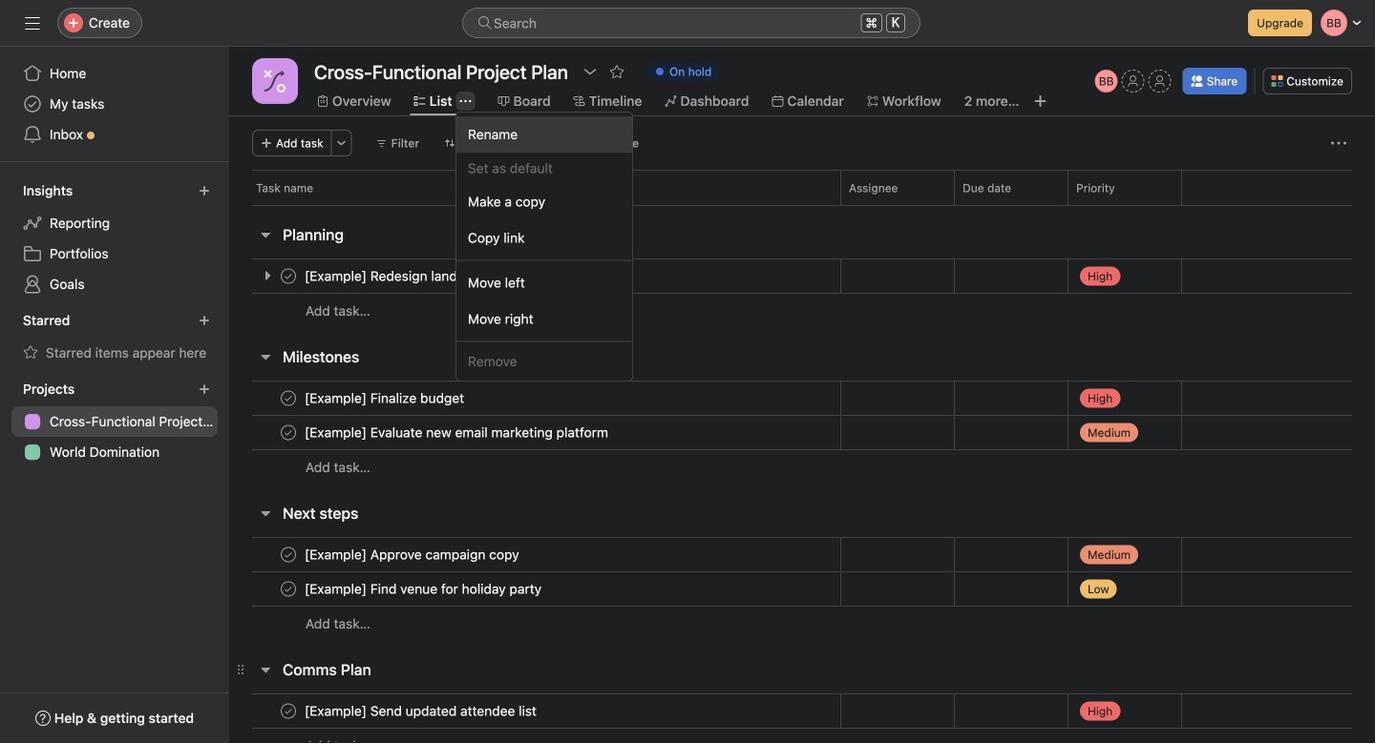Task type: describe. For each thing, give the bounding box(es) containing it.
mark complete checkbox for task name text field inside [example] finalize budget cell
[[277, 387, 300, 410]]

[example] finalize budget cell
[[229, 381, 840, 416]]

3 menu item from the top
[[456, 346, 632, 377]]

starred element
[[0, 304, 229, 372]]

[example] evaluate new email marketing platform cell
[[229, 415, 840, 451]]

mark complete checkbox for task name text field within the "[example] send updated attendee list" cell
[[277, 700, 300, 723]]

add tab image
[[1033, 94, 1048, 109]]

global element
[[0, 47, 229, 161]]

tab actions image
[[460, 95, 471, 107]]

[example] find venue for holiday party cell
[[229, 572, 840, 607]]

1 collapse task list for this group image from the top
[[258, 506, 273, 521]]

show options image
[[582, 64, 598, 79]]

expand subtask list for the task [example] redesign landing page image
[[260, 268, 275, 284]]

mark complete image inside [example] redesign landing page cell
[[277, 265, 300, 288]]

1 menu item from the top
[[456, 116, 632, 153]]

0 horizontal spatial more actions image
[[336, 138, 347, 149]]

task name text field for [example] find venue for holiday party cell
[[301, 580, 547, 599]]

header comms plan tree grid
[[229, 694, 1375, 744]]

mark complete checkbox for task name text box in the [example] approve campaign copy cell
[[277, 544, 300, 567]]

new insights image
[[199, 185, 210, 197]]

header planning tree grid
[[229, 259, 1375, 328]]

hide sidebar image
[[25, 15, 40, 31]]

header next steps tree grid
[[229, 538, 1375, 642]]

task name text field for header milestones tree grid
[[301, 389, 470, 408]]

[example] send updated attendee list cell
[[229, 694, 840, 730]]

manage project members image
[[1095, 70, 1118, 93]]

mark complete image for task name text field inside [example] finalize budget cell
[[277, 387, 300, 410]]

line_and_symbols image
[[264, 70, 286, 93]]

mark complete checkbox inside [example] redesign landing page cell
[[277, 265, 300, 288]]

task name text field for header comms plan tree grid
[[301, 702, 542, 721]]



Task type: vqa. For each thing, say whether or not it's contained in the screenshot.
THE COLLAPSE LIST FOR THIS SECTION: RECENT PORTFOLIOS icon
no



Task type: locate. For each thing, give the bounding box(es) containing it.
None field
[[462, 8, 921, 38]]

0 vertical spatial collapse task list for this group image
[[258, 506, 273, 521]]

Mark complete checkbox
[[277, 265, 300, 288], [277, 387, 300, 410], [277, 422, 300, 445]]

1 vertical spatial mark complete checkbox
[[277, 387, 300, 410]]

2 mark complete checkbox from the top
[[277, 387, 300, 410]]

mark complete checkbox inside "[example] send updated attendee list" cell
[[277, 700, 300, 723]]

mark complete checkbox for task name text box inside [example] evaluate new email marketing platform 'cell'
[[277, 422, 300, 445]]

2 mark complete image from the top
[[277, 387, 300, 410]]

mark complete image for task name text field within the "[example] send updated attendee list" cell
[[277, 700, 300, 723]]

mark complete checkbox for task name text box in [example] find venue for holiday party cell
[[277, 578, 300, 601]]

task name text field inside [example] evaluate new email marketing platform 'cell'
[[301, 423, 614, 443]]

task name text field for [example] evaluate new email marketing platform 'cell'
[[301, 423, 614, 443]]

new project or portfolio image
[[199, 384, 210, 395]]

mark complete image inside [example] evaluate new email marketing platform 'cell'
[[277, 422, 300, 445]]

collapse task list for this group image for header milestones tree grid
[[258, 349, 273, 365]]

insights element
[[0, 174, 229, 304]]

more actions image
[[1331, 136, 1346, 151], [336, 138, 347, 149]]

1 horizontal spatial more actions image
[[1331, 136, 1346, 151]]

projects element
[[0, 372, 229, 472]]

1 mark complete checkbox from the top
[[277, 544, 300, 567]]

2 mark complete checkbox from the top
[[277, 578, 300, 601]]

1 vertical spatial collapse task list for this group image
[[258, 663, 273, 678]]

collapse task list for this group image down expand subtask list for the task [example] redesign landing page image
[[258, 349, 273, 365]]

2 collapse task list for this group image from the top
[[258, 663, 273, 678]]

Task name text field
[[301, 389, 470, 408], [301, 702, 542, 721]]

1 task name text field from the top
[[301, 389, 470, 408]]

task name text field inside [example] find venue for holiday party cell
[[301, 580, 547, 599]]

collapse task list for this group image up expand subtask list for the task [example] redesign landing page image
[[258, 227, 273, 243]]

task name text field inside [example] redesign landing page cell
[[301, 267, 516, 286]]

4 mark complete image from the top
[[277, 544, 300, 567]]

1 vertical spatial collapse task list for this group image
[[258, 349, 273, 365]]

task name text field for [example] approve campaign copy cell
[[301, 546, 525, 565]]

header milestones tree grid
[[229, 381, 1375, 485]]

mark complete checkbox inside [example] find venue for holiday party cell
[[277, 578, 300, 601]]

menu item
[[456, 116, 632, 153], [456, 153, 632, 184], [456, 346, 632, 377]]

row
[[229, 170, 1375, 205], [252, 204, 1352, 206], [229, 259, 1375, 294], [229, 293, 1375, 328], [229, 381, 1375, 416], [229, 415, 1375, 451], [229, 450, 1375, 485], [229, 538, 1375, 573], [229, 572, 1375, 607], [229, 606, 1375, 642], [229, 694, 1375, 730], [229, 729, 1375, 744]]

5 mark complete image from the top
[[277, 700, 300, 723]]

Mark complete checkbox
[[277, 544, 300, 567], [277, 578, 300, 601], [277, 700, 300, 723]]

3 mark complete image from the top
[[277, 422, 300, 445]]

None text field
[[309, 54, 573, 89]]

0 vertical spatial collapse task list for this group image
[[258, 227, 273, 243]]

collapse task list for this group image
[[258, 506, 273, 521], [258, 663, 273, 678]]

mark complete image inside [example] approve campaign copy cell
[[277, 544, 300, 567]]

1 vertical spatial task name text field
[[301, 702, 542, 721]]

mark complete checkbox inside [example] approve campaign copy cell
[[277, 544, 300, 567]]

3 task name text field from the top
[[301, 546, 525, 565]]

Task name text field
[[301, 267, 516, 286], [301, 423, 614, 443], [301, 546, 525, 565], [301, 580, 547, 599]]

1 collapse task list for this group image from the top
[[258, 227, 273, 243]]

collapse task list for this group image for header planning tree grid
[[258, 227, 273, 243]]

mark complete checkbox inside [example] finalize budget cell
[[277, 387, 300, 410]]

4 task name text field from the top
[[301, 580, 547, 599]]

mark complete checkbox inside [example] evaluate new email marketing platform 'cell'
[[277, 422, 300, 445]]

add items to starred image
[[199, 315, 210, 327]]

0 vertical spatial mark complete checkbox
[[277, 265, 300, 288]]

1 mark complete checkbox from the top
[[277, 265, 300, 288]]

task name text field inside [example] finalize budget cell
[[301, 389, 470, 408]]

task name text field inside [example] approve campaign copy cell
[[301, 546, 525, 565]]

mark complete image for task name text box in the [example] approve campaign copy cell
[[277, 544, 300, 567]]

1 task name text field from the top
[[301, 267, 516, 286]]

2 vertical spatial mark complete checkbox
[[277, 422, 300, 445]]

add to starred image
[[609, 64, 625, 79]]

1 mark complete image from the top
[[277, 265, 300, 288]]

2 collapse task list for this group image from the top
[[258, 349, 273, 365]]

3 mark complete checkbox from the top
[[277, 700, 300, 723]]

2 task name text field from the top
[[301, 702, 542, 721]]

1 vertical spatial mark complete checkbox
[[277, 578, 300, 601]]

0 vertical spatial task name text field
[[301, 389, 470, 408]]

mark complete image
[[277, 578, 300, 601]]

3 mark complete checkbox from the top
[[277, 422, 300, 445]]

Search tasks, projects, and more text field
[[462, 8, 921, 38]]

2 vertical spatial mark complete checkbox
[[277, 700, 300, 723]]

2 menu item from the top
[[456, 153, 632, 184]]

[example] redesign landing page cell
[[229, 259, 840, 294]]

2 task name text field from the top
[[301, 423, 614, 443]]

mark complete image
[[277, 265, 300, 288], [277, 387, 300, 410], [277, 422, 300, 445], [277, 544, 300, 567], [277, 700, 300, 723]]

mark complete image inside [example] finalize budget cell
[[277, 387, 300, 410]]

mark complete image inside "[example] send updated attendee list" cell
[[277, 700, 300, 723]]

0 vertical spatial mark complete checkbox
[[277, 544, 300, 567]]

[example] approve campaign copy cell
[[229, 538, 840, 573]]

collapse task list for this group image
[[258, 227, 273, 243], [258, 349, 273, 365]]

mark complete image for task name text box inside [example] evaluate new email marketing platform 'cell'
[[277, 422, 300, 445]]

task name text field inside "[example] send updated attendee list" cell
[[301, 702, 542, 721]]



